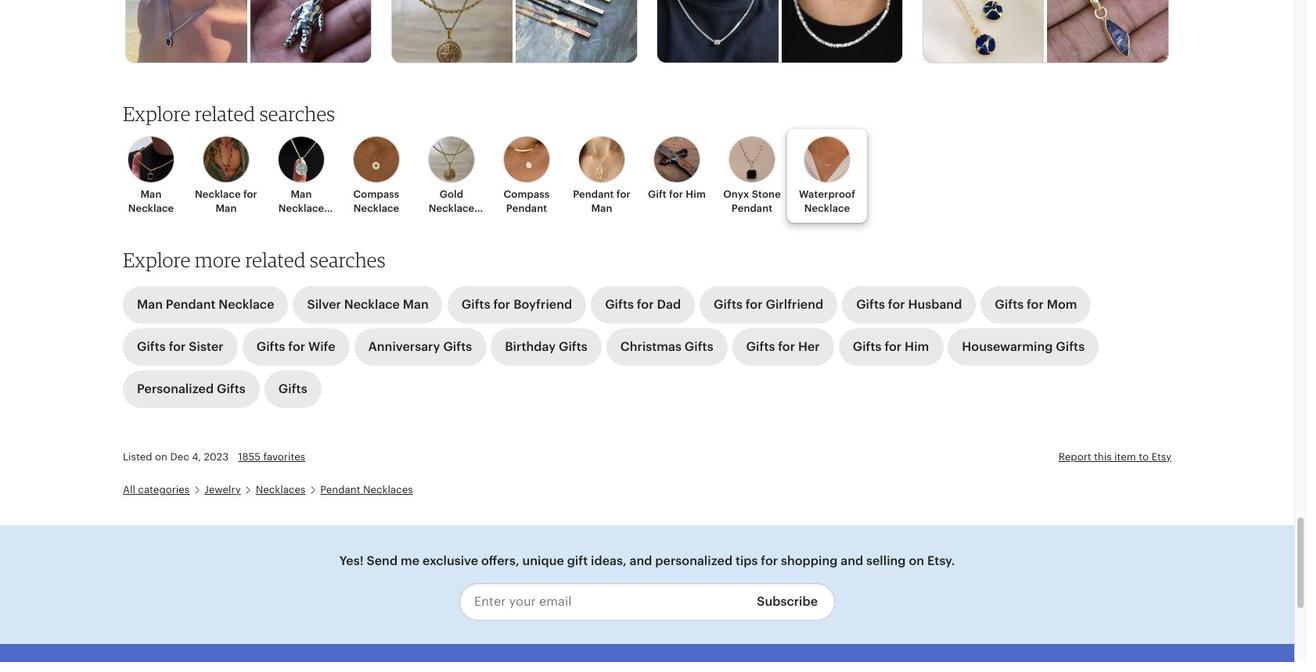 Task type: locate. For each thing, give the bounding box(es) containing it.
compass for pendant
[[504, 188, 550, 200]]

necklace down waterproof
[[804, 202, 850, 214]]

for inside "necklace for man"
[[243, 188, 257, 200]]

gifts right 'anniversary'
[[443, 339, 472, 354]]

plated tibetan silver initial necklace small square cube bead, stainless steel curb chain for men him jewellery dainty minimalist gift box image
[[658, 0, 779, 66]]

waterproof necklace
[[799, 188, 855, 214]]

anniversary gifts link
[[354, 328, 486, 366]]

gifts for wife link
[[242, 328, 349, 366]]

gift
[[567, 554, 588, 569]]

for for gifts for boyfriend
[[493, 297, 510, 312]]

him down the gifts for husband link
[[905, 339, 929, 354]]

gifts for husband
[[856, 297, 962, 312]]

necklace up more
[[195, 188, 241, 200]]

anniversary
[[368, 339, 440, 354]]

boyfriend
[[514, 297, 572, 312]]

gifts for him
[[853, 339, 929, 354]]

gifts
[[462, 297, 490, 312], [605, 297, 634, 312], [714, 297, 743, 312], [856, 297, 885, 312], [995, 297, 1024, 312], [137, 339, 166, 354], [256, 339, 285, 354], [443, 339, 472, 354], [559, 339, 588, 354], [685, 339, 713, 354], [746, 339, 775, 354], [853, 339, 882, 354], [1056, 339, 1085, 354], [217, 382, 246, 397], [278, 382, 307, 397]]

0 horizontal spatial on
[[155, 451, 167, 463]]

for for gifts for husband
[[888, 297, 905, 312]]

0 horizontal spatial necklaces
[[256, 484, 306, 496]]

necklace inside the 'man necklace pendant' link
[[278, 202, 324, 214]]

gold
[[440, 188, 463, 200]]

gifts down sister
[[217, 382, 246, 397]]

man up gifts for sister
[[137, 297, 163, 312]]

on left the dec at the left
[[155, 451, 167, 463]]

necklace down explore more related searches
[[219, 297, 274, 312]]

jewelry link
[[204, 484, 241, 496]]

all categories
[[123, 484, 190, 496]]

man down 'gold'
[[441, 217, 462, 228]]

2 necklaces from the left
[[363, 484, 413, 496]]

1 horizontal spatial on
[[909, 554, 924, 569]]

pendant for man link
[[569, 136, 635, 216]]

explore more related searches
[[123, 248, 386, 272]]

for inside pendant for man
[[617, 188, 631, 200]]

pendant right gold necklace man
[[506, 202, 547, 214]]

compass inside compass pendant link
[[504, 188, 550, 200]]

categories
[[138, 484, 190, 496]]

1 and from the left
[[630, 554, 652, 569]]

gifts for husband link
[[842, 286, 976, 324]]

black onyx pendant necklace | black onyx stone pendant mens | mens stone necklace | stainless steel image
[[126, 0, 247, 66]]

necklace
[[195, 188, 241, 200], [128, 202, 174, 214], [278, 202, 324, 214], [354, 202, 399, 214], [429, 202, 475, 214], [804, 202, 850, 214], [219, 297, 274, 312], [344, 297, 400, 312]]

pendant inside onyx stone pendant
[[732, 202, 773, 214]]

man right compass pendant
[[591, 202, 612, 214]]

onyx stone pendant
[[723, 188, 781, 214]]

0 horizontal spatial compass
[[353, 188, 399, 200]]

for down the gifts for husband link
[[885, 339, 902, 354]]

pendant up gifts for sister
[[166, 297, 216, 312]]

silver necklace man link
[[293, 286, 443, 324]]

on
[[155, 451, 167, 463], [909, 554, 924, 569]]

related right more
[[245, 248, 306, 272]]

report this item to etsy
[[1059, 451, 1172, 463]]

him inside gift for him link
[[686, 188, 706, 200]]

0 vertical spatial related
[[195, 101, 255, 126]]

onyx stone pendant link
[[719, 136, 785, 216]]

housewarming gifts link
[[948, 328, 1099, 366]]

birthday
[[505, 339, 556, 354]]

necklace left "necklace for man"
[[128, 202, 174, 214]]

housewarming
[[962, 339, 1053, 354]]

for for gifts for wife
[[288, 339, 305, 354]]

pendant down stone
[[732, 202, 773, 214]]

man left "necklace for man"
[[140, 188, 162, 200]]

necklace for silver necklace man
[[344, 297, 400, 312]]

compass
[[353, 188, 399, 200], [504, 188, 550, 200]]

1 vertical spatial explore
[[123, 248, 191, 272]]

anniversary gifts
[[368, 339, 472, 354]]

for left wife
[[288, 339, 305, 354]]

offers,
[[481, 554, 519, 569]]

christmas
[[620, 339, 682, 354]]

report this item to etsy link
[[1059, 451, 1172, 463]]

gifts for girlfriend link
[[700, 286, 838, 324]]

tennis chain vvs 14k white gold 3mm 4mm 16 18 20 22 inch diamond iced lab cz sterling silver image
[[782, 0, 903, 66]]

gift for him link
[[644, 136, 710, 202]]

gifts for wife
[[256, 339, 335, 354]]

explore related searches region
[[113, 101, 1181, 244]]

searches up silver necklace man
[[310, 248, 386, 272]]

explore
[[123, 101, 191, 126], [123, 248, 191, 272]]

0 horizontal spatial and
[[630, 554, 652, 569]]

for left husband
[[888, 297, 905, 312]]

christmas gifts link
[[606, 328, 728, 366]]

man necklace
[[128, 188, 174, 214]]

related up necklace for man link
[[195, 101, 255, 126]]

stone
[[752, 188, 781, 200]]

for left boyfriend
[[493, 297, 510, 312]]

necklaces
[[256, 484, 306, 496], [363, 484, 413, 496]]

man up anniversary gifts
[[403, 297, 429, 312]]

him
[[686, 188, 706, 200], [905, 339, 929, 354]]

for for necklace for man
[[243, 188, 257, 200]]

for left gift
[[617, 188, 631, 200]]

necklace inside man necklace 'link'
[[128, 202, 174, 214]]

for left the 'man necklace pendant' link
[[243, 188, 257, 200]]

1 vertical spatial on
[[909, 554, 924, 569]]

necklace inside gold necklace man link
[[429, 202, 475, 214]]

1 explore from the top
[[123, 101, 191, 126]]

and right the ideas,
[[630, 554, 652, 569]]

and
[[630, 554, 652, 569], [841, 554, 863, 569]]

for left the girlfriend
[[746, 297, 763, 312]]

pendant for man
[[573, 188, 631, 214]]

man up more
[[216, 202, 237, 214]]

subscribe button
[[745, 584, 835, 621]]

0 vertical spatial searches
[[260, 101, 335, 126]]

1 horizontal spatial necklaces
[[363, 484, 413, 496]]

necklace for compass necklace
[[354, 202, 399, 214]]

explore up man necklace 'link'
[[123, 101, 191, 126]]

necklace inside 'waterproof necklace'
[[804, 202, 850, 214]]

man inside man pendant necklace "link"
[[137, 297, 163, 312]]

pendant inside "link"
[[166, 297, 216, 312]]

gold necklace man link
[[419, 136, 484, 228]]

man left compass necklace
[[291, 188, 312, 200]]

compass necklace link
[[344, 136, 409, 216]]

necklace right man necklace pendant
[[354, 202, 399, 214]]

for left sister
[[169, 339, 186, 354]]

pendant left gift
[[573, 188, 614, 200]]

compass inside "compass necklace" link
[[353, 188, 399, 200]]

related inside 'region'
[[195, 101, 255, 126]]

necklaces down favorites at the left bottom
[[256, 484, 306, 496]]

listed on dec 4, 2023
[[123, 451, 229, 463]]

2 explore from the top
[[123, 248, 191, 272]]

man
[[140, 188, 162, 200], [291, 188, 312, 200], [216, 202, 237, 214], [591, 202, 612, 214], [441, 217, 462, 228], [137, 297, 163, 312], [403, 297, 429, 312]]

silver
[[307, 297, 341, 312]]

necklace right silver
[[344, 297, 400, 312]]

for inside "link"
[[637, 297, 654, 312]]

me
[[401, 554, 420, 569]]

1 compass from the left
[[353, 188, 399, 200]]

for left dad
[[637, 297, 654, 312]]

etsy
[[1152, 451, 1172, 463]]

2 compass from the left
[[504, 188, 550, 200]]

silver necklace man
[[307, 297, 429, 312]]

searches up the 'man necklace pendant' link
[[260, 101, 335, 126]]

for
[[243, 188, 257, 200], [617, 188, 631, 200], [669, 188, 683, 200], [493, 297, 510, 312], [637, 297, 654, 312], [746, 297, 763, 312], [888, 297, 905, 312], [1027, 297, 1044, 312], [169, 339, 186, 354], [288, 339, 305, 354], [778, 339, 795, 354], [885, 339, 902, 354], [761, 554, 778, 569]]

wife
[[308, 339, 335, 354]]

necklace inside silver necklace man link
[[344, 297, 400, 312]]

selling
[[866, 554, 906, 569]]

gifts left boyfriend
[[462, 297, 490, 312]]

him for gift for him
[[686, 188, 706, 200]]

him for gifts for him
[[905, 339, 929, 354]]

pendant
[[573, 188, 614, 200], [506, 202, 547, 214], [732, 202, 773, 214], [281, 217, 322, 228], [166, 297, 216, 312], [320, 484, 360, 496]]

necklaces up the 'send'
[[363, 484, 413, 496]]

0 vertical spatial him
[[686, 188, 706, 200]]

necklace inside compass necklace
[[354, 202, 399, 214]]

gifts for her
[[746, 339, 820, 354]]

0 vertical spatial explore
[[123, 101, 191, 126]]

necklace up explore more related searches
[[278, 202, 324, 214]]

more
[[195, 248, 241, 272]]

subscribe
[[757, 595, 818, 609]]

for right gift
[[669, 188, 683, 200]]

report
[[1059, 451, 1091, 463]]

necklace down 'gold'
[[429, 202, 475, 214]]

compass right 'gold'
[[504, 188, 550, 200]]

gifts link
[[264, 371, 321, 408]]

for left her
[[778, 339, 795, 354]]

for left mom
[[1027, 297, 1044, 312]]

2 and from the left
[[841, 554, 863, 569]]

explore for explore more related searches
[[123, 248, 191, 272]]

him right gift
[[686, 188, 706, 200]]

to
[[1139, 451, 1149, 463]]

0 vertical spatial on
[[155, 451, 167, 463]]

for right tips
[[761, 554, 778, 569]]

and left selling
[[841, 554, 863, 569]]

girlfriend
[[766, 297, 823, 312]]

personalized gifts
[[137, 382, 246, 397]]

1 horizontal spatial him
[[905, 339, 929, 354]]

necklace inside "necklace for man"
[[195, 188, 241, 200]]

gifts right her
[[853, 339, 882, 354]]

pendant necklaces
[[320, 484, 413, 496]]

compass left 'gold'
[[353, 188, 399, 200]]

1 horizontal spatial compass
[[504, 188, 550, 200]]

listed
[[123, 451, 152, 463]]

explore down man necklace
[[123, 248, 191, 272]]

1 vertical spatial him
[[905, 339, 929, 354]]

necklace personalized customized engrave thin bar pendant motto graduation couple relationship motivate gift for mother father him her image
[[516, 0, 637, 66]]

on left the etsy.
[[909, 554, 924, 569]]

for for gifts for girlfriend
[[746, 297, 763, 312]]

necklace for man necklace
[[128, 202, 174, 214]]

1 horizontal spatial and
[[841, 554, 863, 569]]

0 horizontal spatial him
[[686, 188, 706, 200]]

explore inside 'region'
[[123, 101, 191, 126]]

pendant up explore more related searches
[[281, 217, 322, 228]]

christmas gifts
[[620, 339, 713, 354]]

1855 favorites link
[[238, 451, 305, 463]]

birthday gifts
[[505, 339, 588, 354]]

compass pendant
[[504, 188, 550, 214]]

send
[[367, 554, 398, 569]]

man inside gold necklace man
[[441, 217, 462, 228]]

for for gifts for her
[[778, 339, 795, 354]]

sister
[[189, 339, 224, 354]]

him inside gifts for him link
[[905, 339, 929, 354]]



Task type: vqa. For each thing, say whether or not it's contained in the screenshot.
the Paper, Party & Kids
no



Task type: describe. For each thing, give the bounding box(es) containing it.
pendant inside pendant for man
[[573, 188, 614, 200]]

shopping
[[781, 554, 838, 569]]

for for gift for him
[[669, 188, 683, 200]]

1 vertical spatial related
[[245, 248, 306, 272]]

waterproof
[[799, 188, 855, 200]]

necklace for man
[[195, 188, 257, 214]]

searches inside explore related searches 'region'
[[260, 101, 335, 126]]

item
[[1114, 451, 1136, 463]]

man inside silver necklace man link
[[403, 297, 429, 312]]

gold necklace man
[[429, 188, 475, 228]]

for for gifts for dad
[[637, 297, 654, 312]]

gifts for girlfriend
[[714, 297, 823, 312]]

explore for explore related searches
[[123, 101, 191, 126]]

dad
[[657, 297, 681, 312]]

compass for necklace
[[353, 188, 399, 200]]

sapphire necklace blue sapphire coin pendant necklace rustic blue crystal medallion round september birthstone gold filled box chain image
[[923, 0, 1044, 66]]

gifts down gifts for girlfriend link
[[746, 339, 775, 354]]

pendant right necklaces link
[[320, 484, 360, 496]]

raw blue sapphire gold pendant, 14k gold plated pendant, raw crystal pendant, birthstone jewelry,  raw gemstone pendant, gift for her image
[[1047, 0, 1168, 66]]

necklaces link
[[256, 484, 306, 496]]

for for gifts for mom
[[1027, 297, 1044, 312]]

4,
[[192, 451, 201, 463]]

gifts right christmas
[[685, 339, 713, 354]]

gifts for boyfriend link
[[448, 286, 586, 324]]

gifts up housewarming
[[995, 297, 1024, 312]]

1 necklaces from the left
[[256, 484, 306, 496]]

man necklace pendant
[[278, 188, 324, 228]]

gifts down gifts for wife link
[[278, 382, 307, 397]]

man necklace pendant link
[[268, 136, 334, 228]]

all
[[123, 484, 135, 496]]

personalized
[[655, 554, 733, 569]]

necklace for waterproof necklace
[[804, 202, 850, 214]]

favorites
[[263, 451, 305, 463]]

gifts left dad
[[605, 297, 634, 312]]

man necklace link
[[118, 136, 184, 216]]

man inside pendant for man
[[591, 202, 612, 214]]

pendant necklaces link
[[320, 484, 413, 496]]

exclusive
[[423, 554, 478, 569]]

gifts for dad
[[605, 297, 681, 312]]

man inside "necklace for man"
[[216, 202, 237, 214]]

onyx
[[723, 188, 749, 200]]

dec
[[170, 451, 189, 463]]

compass necklace
[[353, 188, 399, 214]]

gifts up personalized
[[137, 339, 166, 354]]

mom
[[1047, 297, 1077, 312]]

gifts for sister
[[137, 339, 224, 354]]

gifts for boyfriend
[[462, 297, 572, 312]]

man inside man necklace
[[140, 188, 162, 200]]

waterproof necklace link
[[794, 136, 860, 216]]

1 vertical spatial searches
[[310, 248, 386, 272]]

man pendant necklace
[[137, 297, 274, 312]]

compass pendant link
[[494, 136, 560, 216]]

gifts for her link
[[732, 328, 834, 366]]

gifts for mom
[[995, 297, 1077, 312]]

gift
[[648, 188, 667, 200]]

for for pendant for man
[[617, 188, 631, 200]]

man pendant necklace link
[[123, 286, 288, 324]]

gifts up gifts link
[[256, 339, 285, 354]]

personalized gifts link
[[123, 371, 260, 408]]

necklace for man necklace pendant
[[278, 202, 324, 214]]

personalized
[[137, 382, 214, 397]]

gifts for dad link
[[591, 286, 695, 324]]

gifts right birthday
[[559, 339, 588, 354]]

man inside man necklace pendant
[[291, 188, 312, 200]]

Enter your email field
[[459, 584, 745, 621]]

yes!
[[339, 554, 364, 569]]

necklace for gold necklace man
[[429, 202, 475, 214]]

gifts down mom
[[1056, 339, 1085, 354]]

18k gold compass pendant north star mens compass layered set gold rope chain waterproof necklace for men stainless steel gift for boyfriend image
[[392, 0, 513, 66]]

gifts for sister link
[[123, 328, 238, 366]]

necklace inside man pendant necklace "link"
[[219, 297, 274, 312]]

this
[[1094, 451, 1112, 463]]

birthday gifts link
[[491, 328, 602, 366]]

for for gifts for him
[[885, 339, 902, 354]]

husband
[[908, 297, 962, 312]]

for for gifts for sister
[[169, 339, 186, 354]]

jewelry
[[204, 484, 241, 496]]

all categories link
[[123, 484, 190, 496]]

1855
[[238, 451, 261, 463]]

explore related searches
[[123, 101, 335, 126]]

pendant inside man necklace pendant
[[281, 217, 322, 228]]

gifts for mom link
[[981, 286, 1091, 324]]

2023
[[204, 451, 229, 463]]

unique
[[522, 554, 564, 569]]

1855 favorites
[[238, 451, 305, 463]]

sterling silver invisible man pendant,vintage pendant,silver pendant for men,gift image
[[250, 0, 371, 66]]

gifts for him link
[[839, 328, 943, 366]]

necklace for man link
[[193, 136, 259, 216]]

gifts right dad
[[714, 297, 743, 312]]

gifts up the gifts for him
[[856, 297, 885, 312]]

housewarming gifts
[[962, 339, 1085, 354]]

etsy.
[[927, 554, 955, 569]]

pendant inside compass pendant
[[506, 202, 547, 214]]

ideas,
[[591, 554, 627, 569]]



